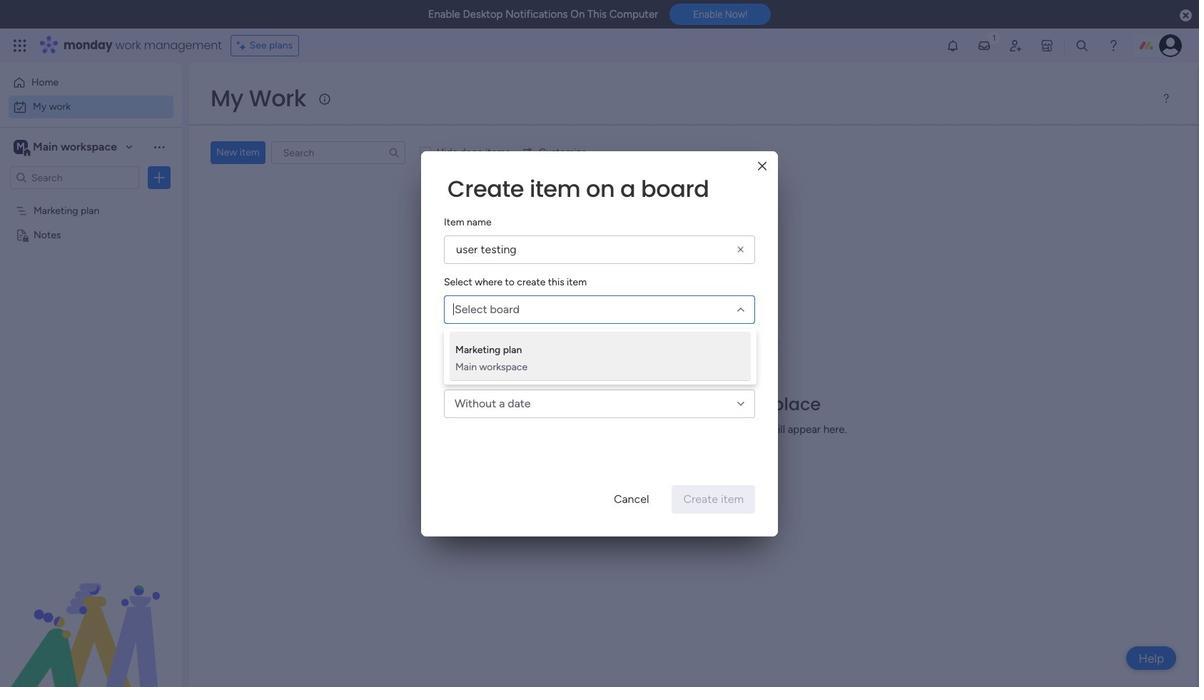 Task type: locate. For each thing, give the bounding box(es) containing it.
help image
[[1107, 39, 1121, 53]]

notifications image
[[946, 39, 961, 53]]

Search in workspace field
[[30, 170, 119, 186]]

workspace image
[[14, 139, 28, 155]]

lottie animation element
[[0, 544, 182, 688]]

see plans image
[[237, 38, 250, 54]]

option
[[9, 71, 174, 94], [9, 96, 174, 119], [0, 197, 182, 200]]

search image
[[388, 147, 400, 159]]

list box
[[0, 195, 182, 440]]

Filter dashboard by text search field
[[271, 141, 406, 164]]

None search field
[[271, 141, 406, 164]]



Task type: describe. For each thing, give the bounding box(es) containing it.
dapulse close image
[[1181, 9, 1193, 23]]

kendall parks image
[[1160, 34, 1183, 57]]

private board image
[[15, 228, 29, 241]]

1 image
[[989, 29, 1001, 45]]

0 vertical spatial option
[[9, 71, 174, 94]]

2 vertical spatial option
[[0, 197, 182, 200]]

select product image
[[13, 39, 27, 53]]

For example, project proposal text field
[[444, 235, 756, 264]]

workspace selection element
[[14, 139, 119, 157]]

lottie animation image
[[0, 544, 182, 688]]

search everything image
[[1076, 39, 1090, 53]]

monday marketplace image
[[1041, 39, 1055, 53]]

invite members image
[[1009, 39, 1024, 53]]

welcome to my work feature image image
[[604, 276, 785, 363]]

close image
[[758, 161, 767, 172]]

update feed image
[[978, 39, 992, 53]]

1 vertical spatial option
[[9, 96, 174, 119]]



Task type: vqa. For each thing, say whether or not it's contained in the screenshot.
'Menu' icon
no



